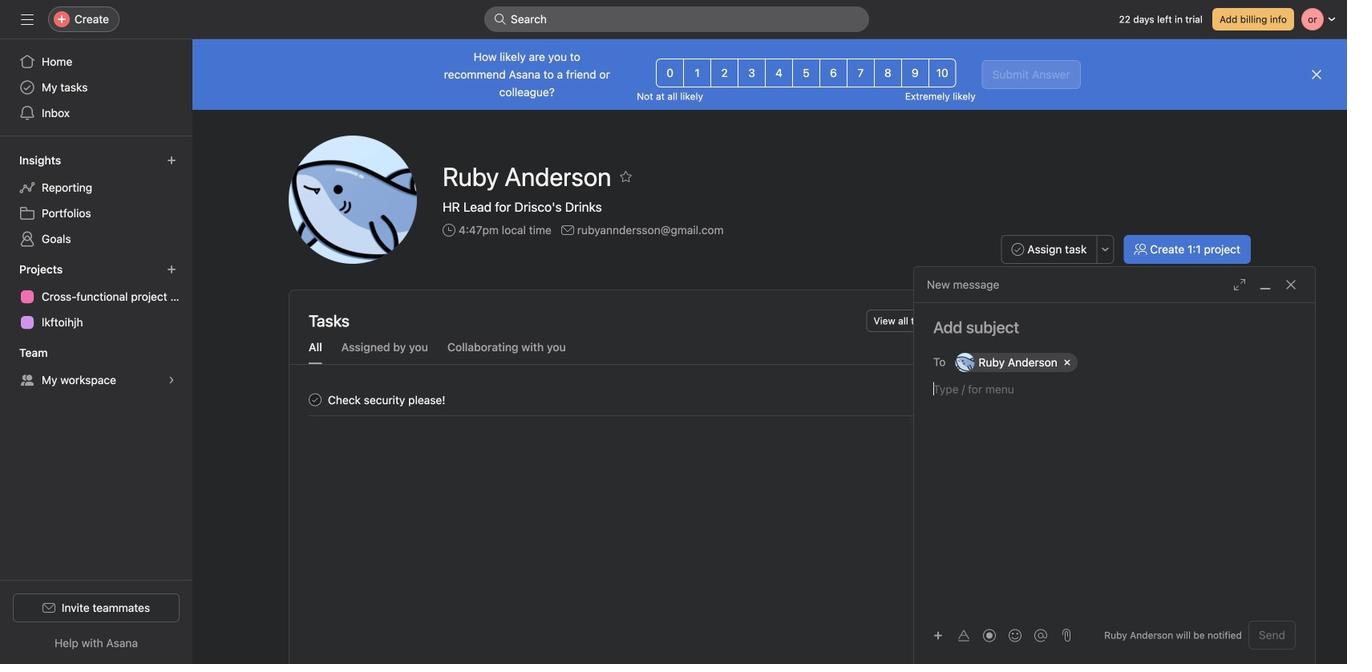 Task type: locate. For each thing, give the bounding box(es) containing it.
global element
[[0, 39, 192, 136]]

projects element
[[0, 255, 192, 338]]

cell
[[956, 353, 1078, 372]]

insights element
[[0, 146, 192, 255]]

record a video image
[[983, 629, 996, 642]]

row
[[953, 349, 1295, 376]]

toolbar
[[927, 624, 1055, 647]]

Add subject text field
[[914, 316, 1315, 338]]

option group
[[656, 59, 957, 87]]

Mark complete checkbox
[[306, 390, 325, 409]]

None radio
[[738, 59, 766, 87], [765, 59, 793, 87], [820, 59, 848, 87], [847, 59, 875, 87], [901, 59, 929, 87], [928, 59, 957, 87], [738, 59, 766, 87], [765, 59, 793, 87], [820, 59, 848, 87], [847, 59, 875, 87], [901, 59, 929, 87], [928, 59, 957, 87]]

add to starred image
[[619, 170, 632, 183]]

mark complete image
[[306, 390, 325, 409]]

None radio
[[656, 59, 684, 87], [683, 59, 711, 87], [711, 59, 739, 87], [792, 59, 820, 87], [874, 59, 902, 87], [656, 59, 684, 87], [683, 59, 711, 87], [711, 59, 739, 87], [792, 59, 820, 87], [874, 59, 902, 87]]

teams element
[[0, 338, 192, 396]]

tasks tabs tab list
[[290, 338, 962, 365]]

dialog
[[914, 267, 1315, 664]]

list box
[[484, 6, 869, 32]]

expand popout to full screen image
[[1233, 278, 1246, 291]]

see details, my workspace image
[[167, 375, 176, 385]]

formatting image
[[958, 629, 970, 642]]

list item
[[290, 384, 962, 415]]



Task type: vqa. For each thing, say whether or not it's contained in the screenshot.
Insert an object icon
yes



Task type: describe. For each thing, give the bounding box(es) containing it.
at mention image
[[1035, 629, 1047, 642]]

dismiss image
[[1310, 68, 1323, 81]]

emoji image
[[1009, 629, 1022, 642]]

more options image
[[1101, 245, 1110, 254]]

prominent image
[[494, 13, 507, 26]]

minimize image
[[1259, 278, 1272, 291]]

toggle assignee popover image
[[923, 390, 942, 409]]

new project or portfolio image
[[167, 265, 176, 274]]

hide sidebar image
[[21, 13, 34, 26]]

close image
[[1285, 278, 1298, 291]]

new insights image
[[167, 156, 176, 165]]

insert an object image
[[933, 631, 943, 640]]



